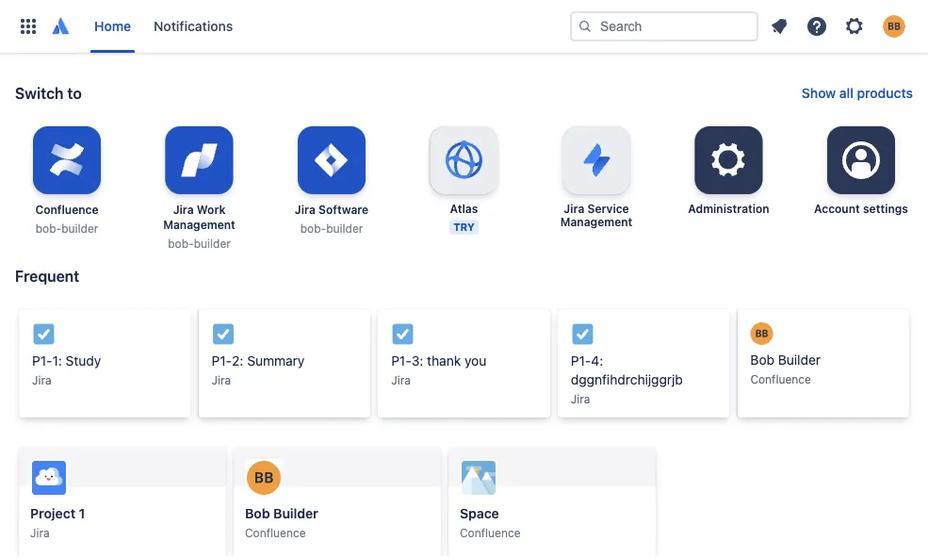 Task type: describe. For each thing, give the bounding box(es) containing it.
builder inside jira software bob-builder
[[326, 222, 363, 235]]

products
[[857, 85, 913, 101]]

jira inside jira service management
[[564, 202, 585, 215]]

project
[[30, 506, 76, 521]]

jira down p1-1: study at the bottom left of the page
[[32, 374, 51, 387]]

search image
[[578, 19, 593, 34]]

bob builder link
[[751, 322, 896, 369]]

dggnfihdrchijggrjb
[[571, 372, 683, 387]]

confluence bob-builder
[[35, 203, 99, 235]]

Search field
[[570, 11, 759, 41]]

builder inside confluence bob-builder
[[61, 222, 98, 235]]

home
[[94, 18, 131, 34]]

jira service management
[[561, 202, 633, 228]]

p1-2: summary
[[212, 353, 305, 369]]

p1-4: dggnfihdrchijggrjb
[[571, 353, 683, 387]]

home element
[[11, 0, 570, 53]]

atlassian image
[[49, 15, 72, 38]]

bob builder
[[751, 352, 821, 368]]

builder inside jira work management bob-builder
[[194, 237, 231, 250]]

management for work
[[163, 218, 235, 231]]

service
[[588, 202, 629, 215]]

p1-4: dggnfihdrchijggrjb link
[[571, 322, 717, 389]]

bob for bob builder
[[751, 352, 775, 368]]

thank
[[427, 353, 461, 369]]

switch to
[[15, 84, 82, 102]]

settings icon image
[[844, 15, 866, 38]]

p1- for 4:
[[571, 353, 591, 369]]

p1-3: thank you link
[[391, 322, 537, 370]]

p1-1: study link
[[32, 322, 178, 370]]

all
[[840, 85, 854, 101]]

builder for bob builder confluence
[[273, 506, 318, 521]]

3:
[[412, 353, 424, 369]]

bob builder confluence
[[245, 506, 318, 539]]

bob- inside jira software bob-builder
[[300, 222, 326, 235]]

jira inside jira work management bob-builder
[[173, 203, 194, 216]]

p1- for 1:
[[32, 353, 52, 369]]

banner containing home
[[0, 0, 928, 53]]

work
[[197, 203, 226, 216]]

space
[[460, 506, 499, 521]]

4:
[[591, 353, 603, 369]]

builder for bob builder
[[778, 352, 821, 368]]

jira down p1-2: summary
[[212, 374, 231, 387]]

jira down dggnfihdrchijggrjb on the bottom right of page
[[571, 393, 590, 406]]

1
[[79, 506, 85, 521]]

bob for bob builder confluence
[[245, 506, 270, 521]]

bob- inside confluence bob-builder
[[36, 222, 61, 235]]

1:
[[52, 353, 62, 369]]

account settings
[[814, 202, 909, 215]]



Task type: locate. For each thing, give the bounding box(es) containing it.
1 horizontal spatial builder
[[194, 237, 231, 250]]

0 horizontal spatial bob
[[245, 506, 270, 521]]

bob
[[751, 352, 775, 368], [245, 506, 270, 521]]

1 p1- from the left
[[32, 353, 52, 369]]

jira inside project 1 jira
[[30, 526, 50, 539]]

frequent
[[15, 267, 79, 285]]

account settings button
[[802, 126, 921, 215]]

home button
[[87, 11, 139, 41]]

settings
[[863, 202, 909, 215]]

p1- inside p1-4: dggnfihdrchijggrjb
[[571, 353, 591, 369]]

1 horizontal spatial bob-
[[168, 237, 194, 250]]

notifications
[[154, 18, 233, 34]]

management
[[561, 215, 633, 228], [163, 218, 235, 231]]

project 1 jira
[[30, 506, 85, 539]]

notifications button
[[146, 11, 241, 41]]

p1-
[[32, 353, 52, 369], [212, 353, 232, 369], [391, 353, 412, 369], [571, 353, 591, 369]]

jira software bob-builder
[[295, 203, 369, 235]]

account settings link
[[802, 126, 921, 251]]

0 horizontal spatial builder
[[273, 506, 318, 521]]

jira
[[564, 202, 585, 215], [173, 203, 194, 216], [295, 203, 316, 216], [32, 374, 51, 387], [212, 374, 231, 387], [391, 374, 411, 387], [571, 393, 590, 406], [30, 526, 50, 539]]

show all products button
[[802, 84, 913, 103]]

summary
[[247, 353, 305, 369]]

jira left software
[[295, 203, 316, 216]]

p1-2: summary link
[[212, 322, 357, 370]]

0 horizontal spatial management
[[163, 218, 235, 231]]

jira left service
[[564, 202, 585, 215]]

try
[[454, 221, 475, 233]]

builder up the frequent
[[61, 222, 98, 235]]

2 horizontal spatial builder
[[326, 222, 363, 235]]

p1- up dggnfihdrchijggrjb on the bottom right of page
[[571, 353, 591, 369]]

atlassian image
[[49, 15, 72, 38]]

jira work management bob-builder
[[163, 203, 235, 250]]

jira down p1-3: thank you at the bottom
[[391, 374, 411, 387]]

builder
[[61, 222, 98, 235], [326, 222, 363, 235], [194, 237, 231, 250]]

confluence inside bob builder confluence
[[245, 526, 306, 539]]

2 horizontal spatial bob-
[[300, 222, 326, 235]]

to
[[67, 84, 82, 102]]

confluence
[[35, 203, 99, 216], [751, 373, 811, 386], [245, 526, 306, 539], [460, 526, 521, 539]]

bob-
[[36, 222, 61, 235], [300, 222, 326, 235], [168, 237, 194, 250]]

space confluence
[[460, 506, 521, 539]]

jira service management button
[[537, 126, 656, 232]]

help icon image
[[806, 15, 829, 38]]

bob inside bob builder confluence
[[245, 506, 270, 521]]

2 p1- from the left
[[212, 353, 232, 369]]

you
[[465, 353, 487, 369]]

atlas
[[450, 202, 478, 215]]

builder down work
[[194, 237, 231, 250]]

builder
[[778, 352, 821, 368], [273, 506, 318, 521]]

1 horizontal spatial management
[[561, 215, 633, 228]]

management inside button
[[561, 215, 633, 228]]

switch
[[15, 84, 64, 102]]

0 vertical spatial bob
[[751, 352, 775, 368]]

0 horizontal spatial builder
[[61, 222, 98, 235]]

2:
[[232, 353, 244, 369]]

1 horizontal spatial builder
[[778, 352, 821, 368]]

management for service
[[561, 215, 633, 228]]

3 p1- from the left
[[391, 353, 412, 369]]

p1- for 3:
[[391, 353, 412, 369]]

bob- inside jira work management bob-builder
[[168, 237, 194, 250]]

p1-1: study
[[32, 353, 101, 369]]

administration link
[[670, 126, 788, 251]]

bob inside bob builder link
[[751, 352, 775, 368]]

atlas try
[[450, 202, 478, 233]]

jira inside jira software bob-builder
[[295, 203, 316, 216]]

banner
[[0, 0, 928, 53]]

p1-3: thank you
[[391, 353, 487, 369]]

show
[[802, 85, 836, 101]]

administration button
[[670, 126, 788, 215]]

p1- left study
[[32, 353, 52, 369]]

notifications image
[[768, 15, 791, 38]]

1 vertical spatial bob
[[245, 506, 270, 521]]

0 horizontal spatial bob-
[[36, 222, 61, 235]]

1 vertical spatial builder
[[273, 506, 318, 521]]

p1- left the thank
[[391, 353, 412, 369]]

appswitcher icon image
[[17, 15, 40, 38]]

4 p1- from the left
[[571, 353, 591, 369]]

account
[[814, 202, 860, 215]]

jira service management link
[[537, 126, 656, 251]]

p1- left summary
[[212, 353, 232, 369]]

builder inside bob builder confluence
[[273, 506, 318, 521]]

builder down software
[[326, 222, 363, 235]]

jira down project
[[30, 526, 50, 539]]

1 horizontal spatial bob
[[751, 352, 775, 368]]

administration
[[688, 202, 770, 215]]

p1- for 2:
[[212, 353, 232, 369]]

show all products
[[802, 85, 913, 101]]

study
[[66, 353, 101, 369]]

software
[[319, 203, 369, 216]]

0 vertical spatial builder
[[778, 352, 821, 368]]

jira left work
[[173, 203, 194, 216]]



Task type: vqa. For each thing, say whether or not it's contained in the screenshot.


